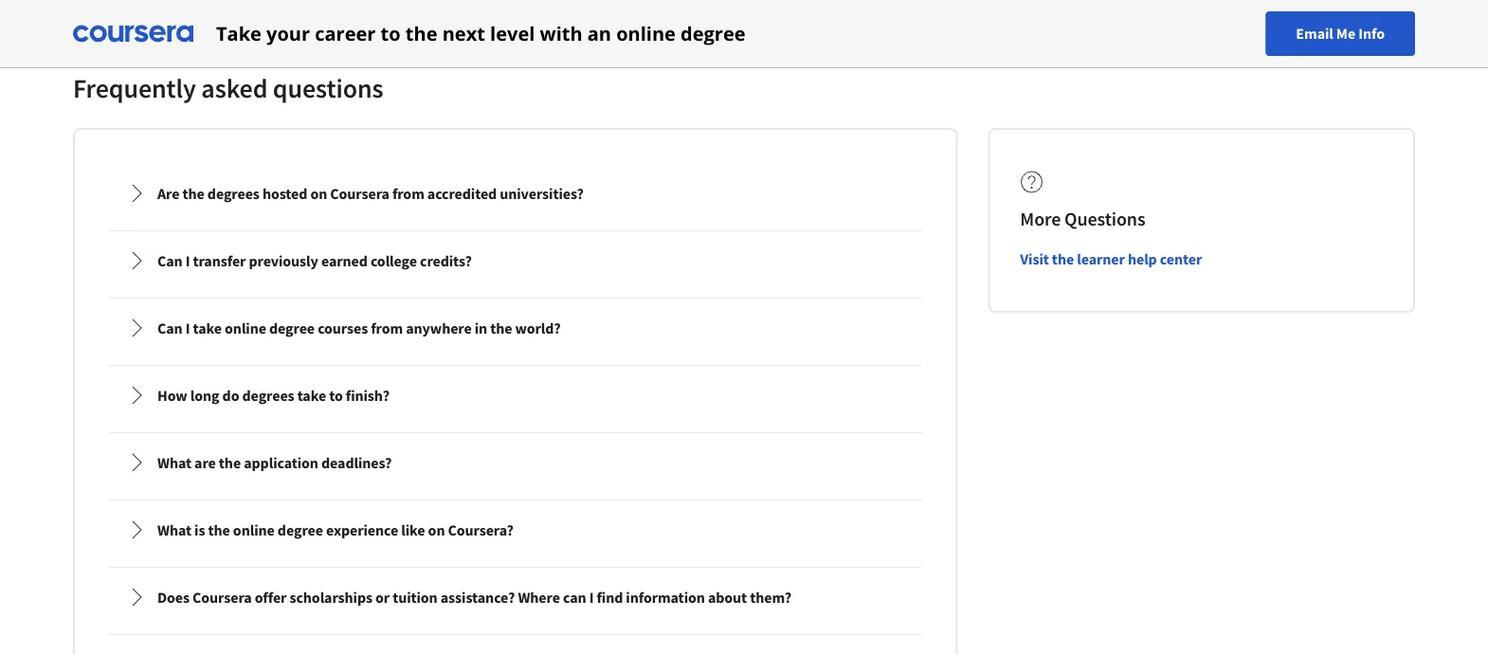Task type: describe. For each thing, give the bounding box(es) containing it.
accredited
[[427, 184, 497, 203]]

can i transfer previously earned college credits?
[[157, 251, 472, 270]]

questions
[[1065, 207, 1146, 231]]

on inside dropdown button
[[428, 520, 445, 539]]

career
[[315, 20, 376, 46]]

can for can i transfer previously earned college credits?
[[157, 251, 183, 270]]

experience
[[326, 520, 398, 539]]

are the degrees hosted on coursera from accredited universities?
[[157, 184, 584, 203]]

assistance?
[[441, 588, 515, 607]]

an
[[588, 20, 611, 46]]

visit the learner help center
[[1020, 249, 1202, 268]]

take
[[216, 20, 262, 46]]

anywhere
[[406, 319, 472, 337]]

center
[[1160, 249, 1202, 268]]

from for anywhere
[[371, 319, 403, 337]]

finish?
[[346, 386, 390, 405]]

find
[[597, 588, 623, 607]]

more questions
[[1020, 207, 1146, 231]]

1 vertical spatial coursera
[[193, 588, 252, 607]]

coursera image
[[73, 18, 193, 49]]

on inside dropdown button
[[310, 184, 327, 203]]

hosted
[[263, 184, 307, 203]]

frequently asked questions
[[73, 72, 384, 105]]

does coursera offer scholarships or tuition assistance? where can i find information about them?
[[157, 588, 792, 607]]

what are the application deadlines?
[[157, 453, 392, 472]]

to inside dropdown button
[[329, 386, 343, 405]]

visit
[[1020, 249, 1049, 268]]

what are the application deadlines? button
[[112, 436, 919, 489]]

what is the online degree experience like on coursera? button
[[112, 503, 919, 556]]

previously
[[249, 251, 318, 270]]

information
[[626, 588, 705, 607]]

from for accredited
[[392, 184, 424, 203]]

degree for how long do degrees take to finish?
[[278, 520, 323, 539]]

learner
[[1077, 249, 1125, 268]]

online for how long do degrees take to finish?
[[233, 520, 275, 539]]

do
[[222, 386, 239, 405]]

college
[[371, 251, 417, 270]]

2 vertical spatial i
[[589, 588, 594, 607]]

level
[[490, 20, 535, 46]]

where
[[518, 588, 560, 607]]

application
[[244, 453, 318, 472]]

take your career to the next level with an online degree
[[216, 20, 746, 46]]

what for what are the application deadlines?
[[157, 453, 192, 472]]

long
[[190, 386, 219, 405]]

the inside dropdown button
[[208, 520, 230, 539]]

are the degrees hosted on coursera from accredited universities? button
[[112, 167, 919, 220]]

next
[[442, 20, 485, 46]]

how long do degrees take to finish? button
[[112, 369, 919, 422]]

me
[[1337, 24, 1356, 43]]

how
[[157, 386, 187, 405]]

more
[[1020, 207, 1061, 231]]

email me info button
[[1266, 11, 1415, 56]]

asked
[[201, 72, 268, 105]]

universities?
[[500, 184, 584, 203]]

how long do degrees take to finish?
[[157, 386, 390, 405]]

like
[[401, 520, 425, 539]]

visit the learner help center link
[[1020, 249, 1202, 268]]

your
[[266, 20, 310, 46]]



Task type: vqa. For each thing, say whether or not it's contained in the screenshot.
"Prof"
no



Task type: locate. For each thing, give the bounding box(es) containing it.
degrees right do
[[242, 386, 294, 405]]

does
[[157, 588, 190, 607]]

degrees left 'hosted'
[[207, 184, 260, 203]]

can
[[563, 588, 586, 607]]

0 vertical spatial from
[[392, 184, 424, 203]]

0 horizontal spatial take
[[193, 319, 222, 337]]

1 vertical spatial take
[[297, 386, 326, 405]]

0 vertical spatial what
[[157, 453, 192, 472]]

0 vertical spatial degree
[[681, 20, 746, 46]]

0 vertical spatial to
[[381, 20, 401, 46]]

world?
[[515, 319, 561, 337]]

list inside frequently asked questions element
[[105, 160, 926, 654]]

what inside dropdown button
[[157, 453, 192, 472]]

are
[[194, 453, 216, 472]]

info
[[1359, 24, 1385, 43]]

what left are
[[157, 453, 192, 472]]

on
[[310, 184, 327, 203], [428, 520, 445, 539]]

coursera up earned
[[330, 184, 389, 203]]

1 vertical spatial i
[[186, 319, 190, 337]]

the
[[406, 20, 438, 46], [182, 184, 204, 203], [1052, 249, 1074, 268], [490, 319, 512, 337], [219, 453, 241, 472], [208, 520, 230, 539]]

is
[[194, 520, 205, 539]]

what
[[157, 453, 192, 472], [157, 520, 192, 539]]

scholarships
[[290, 588, 372, 607]]

degrees
[[207, 184, 260, 203], [242, 386, 294, 405]]

can i transfer previously earned college credits? button
[[112, 234, 919, 287]]

them?
[[750, 588, 792, 607]]

can up how
[[157, 319, 183, 337]]

0 vertical spatial on
[[310, 184, 327, 203]]

on right 'hosted'
[[310, 184, 327, 203]]

email
[[1296, 24, 1334, 43]]

degree for are the degrees hosted on coursera from accredited universities?
[[269, 319, 315, 337]]

1 horizontal spatial coursera
[[330, 184, 389, 203]]

transfer
[[193, 251, 246, 270]]

degree inside dropdown button
[[278, 520, 323, 539]]

online inside can i take online degree courses from anywhere in the world? dropdown button
[[225, 319, 266, 337]]

1 vertical spatial on
[[428, 520, 445, 539]]

can for can i take online degree courses from anywhere in the world?
[[157, 319, 183, 337]]

to left finish?
[[329, 386, 343, 405]]

what for what is the online degree experience like on coursera?
[[157, 520, 192, 539]]

list
[[105, 160, 926, 654]]

email me info
[[1296, 24, 1385, 43]]

are
[[157, 184, 180, 203]]

1 horizontal spatial to
[[381, 20, 401, 46]]

offer
[[255, 588, 287, 607]]

2 vertical spatial degree
[[278, 520, 323, 539]]

1 vertical spatial online
[[225, 319, 266, 337]]

1 vertical spatial degree
[[269, 319, 315, 337]]

can left transfer
[[157, 251, 183, 270]]

what left the is on the bottom of page
[[157, 520, 192, 539]]

with
[[540, 20, 583, 46]]

from right courses
[[371, 319, 403, 337]]

on right the like
[[428, 520, 445, 539]]

0 vertical spatial take
[[193, 319, 222, 337]]

coursera left offer
[[193, 588, 252, 607]]

about
[[708, 588, 747, 607]]

1 can from the top
[[157, 251, 183, 270]]

questions
[[273, 72, 384, 105]]

tuition
[[393, 588, 438, 607]]

online right the is on the bottom of page
[[233, 520, 275, 539]]

0 vertical spatial online
[[616, 20, 676, 46]]

1 horizontal spatial on
[[428, 520, 445, 539]]

0 horizontal spatial coursera
[[193, 588, 252, 607]]

0 vertical spatial degrees
[[207, 184, 260, 203]]

degree inside dropdown button
[[269, 319, 315, 337]]

online inside what is the online degree experience like on coursera? dropdown button
[[233, 520, 275, 539]]

to right career
[[381, 20, 401, 46]]

1 vertical spatial from
[[371, 319, 403, 337]]

1 horizontal spatial take
[[297, 386, 326, 405]]

or
[[375, 588, 390, 607]]

can i take online degree courses from anywhere in the world?
[[157, 319, 561, 337]]

online right an
[[616, 20, 676, 46]]

coursera
[[330, 184, 389, 203], [193, 588, 252, 607]]

earned
[[321, 251, 368, 270]]

2 what from the top
[[157, 520, 192, 539]]

from left accredited
[[392, 184, 424, 203]]

can i take online degree courses from anywhere in the world? button
[[112, 301, 919, 355]]

i
[[186, 251, 190, 270], [186, 319, 190, 337], [589, 588, 594, 607]]

online up do
[[225, 319, 266, 337]]

frequently asked questions element
[[58, 71, 1431, 654]]

degree
[[681, 20, 746, 46], [269, 319, 315, 337], [278, 520, 323, 539]]

i for transfer
[[186, 251, 190, 270]]

2 can from the top
[[157, 319, 183, 337]]

1 vertical spatial degrees
[[242, 386, 294, 405]]

online
[[616, 20, 676, 46], [225, 319, 266, 337], [233, 520, 275, 539]]

i right can
[[589, 588, 594, 607]]

what is the online degree experience like on coursera?
[[157, 520, 514, 539]]

frequently
[[73, 72, 196, 105]]

0 vertical spatial coursera
[[330, 184, 389, 203]]

coursera?
[[448, 520, 514, 539]]

1 vertical spatial what
[[157, 520, 192, 539]]

online for are the degrees hosted on coursera from accredited universities?
[[225, 319, 266, 337]]

take up long
[[193, 319, 222, 337]]

does coursera offer scholarships or tuition assistance? where can i find information about them? button
[[112, 571, 919, 624]]

i up how
[[186, 319, 190, 337]]

help
[[1128, 249, 1157, 268]]

1 vertical spatial to
[[329, 386, 343, 405]]

courses
[[318, 319, 368, 337]]

2 vertical spatial online
[[233, 520, 275, 539]]

i for take
[[186, 319, 190, 337]]

from
[[392, 184, 424, 203], [371, 319, 403, 337]]

0 vertical spatial i
[[186, 251, 190, 270]]

in
[[475, 319, 487, 337]]

1 what from the top
[[157, 453, 192, 472]]

0 horizontal spatial to
[[329, 386, 343, 405]]

take
[[193, 319, 222, 337], [297, 386, 326, 405]]

what inside dropdown button
[[157, 520, 192, 539]]

0 horizontal spatial on
[[310, 184, 327, 203]]

can
[[157, 251, 183, 270], [157, 319, 183, 337]]

take left finish?
[[297, 386, 326, 405]]

1 vertical spatial can
[[157, 319, 183, 337]]

0 vertical spatial can
[[157, 251, 183, 270]]

credits?
[[420, 251, 472, 270]]

list containing are the degrees hosted on coursera from accredited universities?
[[105, 160, 926, 654]]

i left transfer
[[186, 251, 190, 270]]

deadlines?
[[321, 453, 392, 472]]

to
[[381, 20, 401, 46], [329, 386, 343, 405]]



